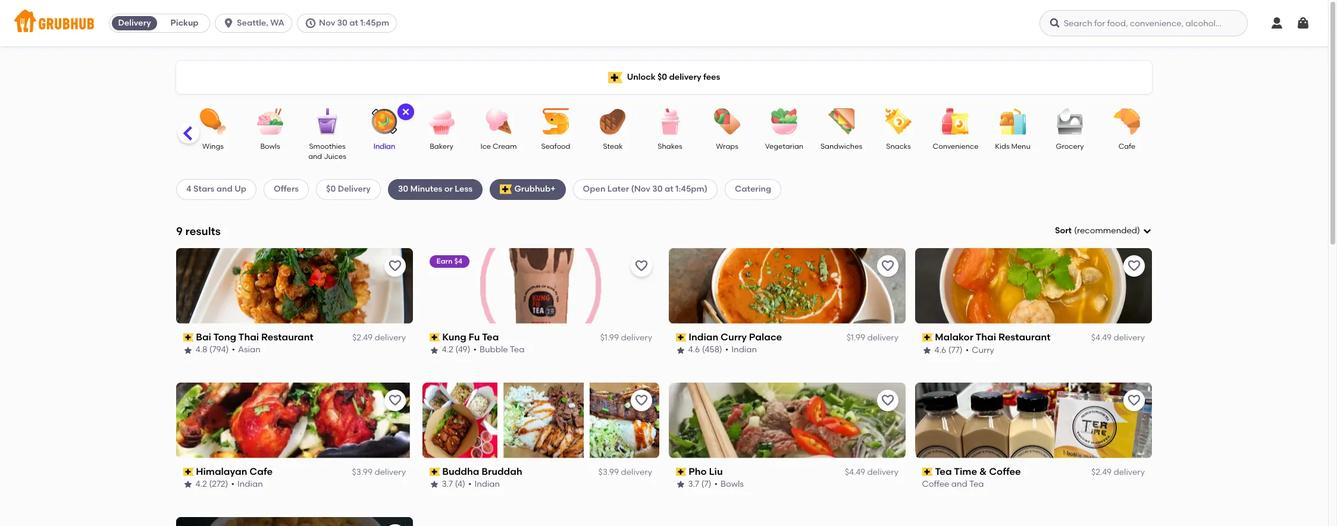 Task type: vqa. For each thing, say whether or not it's contained in the screenshot.
left '$1.99 DELIVERY'
yes



Task type: describe. For each thing, give the bounding box(es) containing it.
pickup
[[171, 18, 199, 28]]

2 thai from the left
[[976, 331, 997, 343]]

4.8 (794)
[[196, 345, 229, 355]]

$1.99 delivery for kung fu tea
[[600, 333, 652, 343]]

0 vertical spatial $0
[[658, 72, 667, 82]]

pho liu
[[689, 466, 723, 477]]

catering
[[735, 184, 772, 194]]

(7)
[[702, 479, 712, 489]]

1 vertical spatial and
[[217, 184, 233, 194]]

subscription pass image for kung fu tea
[[430, 333, 440, 342]]

none field containing sort
[[1055, 225, 1152, 237]]

tea time & coffee
[[936, 466, 1022, 477]]

• bowls
[[715, 479, 744, 489]]

subscription pass image for tea time & coffee
[[923, 468, 933, 476]]

(49)
[[456, 345, 471, 355]]

$4.49 for malakor thai restaurant
[[1092, 333, 1112, 343]]

• bubble tea
[[474, 345, 525, 355]]

soup image
[[135, 108, 177, 135]]

unlock $0 delivery fees
[[627, 72, 720, 82]]

4.2 (49)
[[442, 345, 471, 355]]

save this restaurant button for pho liu
[[877, 390, 899, 411]]

subscription pass image for bai tong thai restaurant
[[183, 333, 194, 342]]

kung fu tea logo image
[[423, 248, 660, 324]]

indian down indian image
[[374, 142, 395, 151]]

9
[[176, 224, 183, 238]]

delivery inside button
[[118, 18, 151, 28]]

seattle, wa
[[237, 18, 285, 28]]

main navigation navigation
[[0, 0, 1329, 46]]

9 results
[[176, 224, 221, 238]]

subscription pass image for malakor thai restaurant
[[923, 333, 933, 342]]

coffee and tea
[[923, 479, 985, 489]]

tong
[[214, 331, 237, 343]]

smoothies
[[309, 142, 346, 151]]

tea up coffee and tea
[[936, 466, 952, 477]]

save this restaurant image for malakor thai restaurant
[[1127, 259, 1142, 273]]

cream
[[493, 142, 517, 151]]

sort ( recommended )
[[1055, 226, 1141, 236]]

indian for buddha bruddah
[[475, 479, 500, 489]]

bakery image
[[421, 108, 463, 135]]

subscription pass image for indian curry palace
[[676, 333, 687, 342]]

30 minutes or less
[[398, 184, 473, 194]]

tea time & coffee logo image
[[916, 383, 1152, 458]]

$3.99 delivery for buddha bruddah
[[599, 467, 652, 477]]

smoothies and juices
[[308, 142, 346, 161]]

sandwiches image
[[821, 108, 863, 135]]

himalayan
[[196, 466, 248, 477]]

earn $4
[[437, 257, 463, 265]]

1 horizontal spatial 30
[[398, 184, 408, 194]]

• for cafe
[[232, 479, 235, 489]]

$4.49 delivery for malakor thai restaurant
[[1092, 333, 1145, 343]]

star icon image for himalayan cafe
[[183, 480, 193, 490]]

star icon image for indian curry palace
[[676, 346, 686, 355]]

wings
[[202, 142, 224, 151]]

2 restaurant from the left
[[999, 331, 1051, 343]]

up
[[235, 184, 246, 194]]

4.6 for indian curry palace
[[689, 345, 700, 355]]

sort
[[1055, 226, 1072, 236]]

kung fu tea
[[443, 331, 499, 343]]

delivery for bai tong thai restaurant
[[375, 333, 406, 343]]

save this restaurant image for indian curry palace
[[881, 259, 895, 273]]

buddha
[[443, 466, 480, 477]]

seafood image
[[535, 108, 577, 135]]

indian for himalayan cafe
[[238, 479, 263, 489]]

kids
[[995, 142, 1010, 151]]

minutes
[[410, 184, 443, 194]]

1 vertical spatial at
[[665, 184, 674, 194]]

1:45pm)
[[676, 184, 708, 194]]

$1.99 delivery for indian curry palace
[[847, 333, 899, 343]]

• for bruddah
[[469, 479, 472, 489]]

time
[[955, 466, 978, 477]]

sandwiches
[[821, 142, 863, 151]]

3.7 (7)
[[689, 479, 712, 489]]

malakor thai restaurant
[[936, 331, 1051, 343]]

fees
[[704, 72, 720, 82]]

subscription pass image for himalayan cafe
[[183, 468, 194, 476]]

vegetarian image
[[764, 108, 805, 135]]

subscription pass image for pho liu
[[676, 468, 687, 476]]

indian curry palace logo image
[[669, 248, 906, 324]]

• indian for curry
[[726, 345, 757, 355]]

malakor thai restaurant logo image
[[916, 248, 1152, 324]]

(4)
[[455, 479, 466, 489]]

save this restaurant image for tea time & coffee
[[1127, 393, 1142, 408]]

0 horizontal spatial coffee
[[923, 479, 950, 489]]

and for coffee and tea
[[952, 479, 968, 489]]

(458)
[[703, 345, 723, 355]]

shakes
[[658, 142, 683, 151]]

• for thai
[[966, 345, 970, 355]]

vegetarian
[[765, 142, 804, 151]]

4.6 (77)
[[935, 345, 963, 355]]

bowls image
[[249, 108, 291, 135]]

convenience
[[933, 142, 979, 151]]

or
[[445, 184, 453, 194]]

stars
[[193, 184, 215, 194]]

1 vertical spatial cafe
[[250, 466, 273, 477]]

nov 30 at 1:45pm
[[319, 18, 389, 28]]

save this restaurant button for indian curry palace
[[877, 255, 899, 277]]

kung
[[443, 331, 467, 343]]

later
[[608, 184, 629, 194]]

bai tong thai restaurant
[[196, 331, 314, 343]]

$3.99 delivery for himalayan cafe
[[352, 467, 406, 477]]

(794)
[[210, 345, 229, 355]]

$2.49 for bai tong thai restaurant
[[352, 333, 373, 343]]

tea for bubble
[[510, 345, 525, 355]]

star icon image for kung fu tea
[[430, 346, 439, 355]]

grocery image
[[1049, 108, 1091, 135]]

0 vertical spatial bowls
[[260, 142, 280, 151]]

indian curry palace
[[689, 331, 783, 343]]

asian
[[238, 345, 261, 355]]

save this restaurant button for buddha bruddah
[[631, 390, 652, 411]]

steak image
[[592, 108, 634, 135]]

wings image
[[192, 108, 234, 135]]

delivery for tea time & coffee
[[1114, 467, 1145, 477]]

(272)
[[209, 479, 229, 489]]

liu
[[710, 466, 723, 477]]

pho
[[689, 466, 707, 477]]

curry for indian
[[721, 331, 747, 343]]

• indian for cafe
[[232, 479, 263, 489]]

Search for food, convenience, alcohol... search field
[[1040, 10, 1248, 36]]

seafood
[[541, 142, 571, 151]]

star icon image for pho liu
[[676, 480, 686, 490]]

1 horizontal spatial coffee
[[990, 466, 1022, 477]]

save this restaurant image for pho liu
[[881, 393, 895, 408]]

delivery for indian curry palace
[[868, 333, 899, 343]]

open
[[583, 184, 606, 194]]

4.6 (458)
[[689, 345, 723, 355]]

4.8
[[196, 345, 208, 355]]

• for fu
[[474, 345, 477, 355]]

1 horizontal spatial svg image
[[1143, 226, 1152, 236]]

indian image
[[364, 108, 405, 135]]

• curry
[[966, 345, 995, 355]]

curry for •
[[973, 345, 995, 355]]

wraps image
[[707, 108, 748, 135]]

snacks image
[[878, 108, 920, 135]]

grubhub plus flag logo image for grubhub+
[[500, 185, 512, 194]]

0 vertical spatial cafe
[[1119, 142, 1136, 151]]

star icon image for buddha bruddah
[[430, 480, 439, 490]]



Task type: locate. For each thing, give the bounding box(es) containing it.
earn
[[437, 257, 453, 265]]

subscription pass image left pho
[[676, 468, 687, 476]]

palace
[[750, 331, 783, 343]]

2 horizontal spatial • indian
[[726, 345, 757, 355]]

4.6 left (458)
[[689, 345, 700, 355]]

and down the time
[[952, 479, 968, 489]]

• right the (7) at bottom right
[[715, 479, 718, 489]]

at inside button
[[350, 18, 358, 28]]

0 horizontal spatial delivery
[[118, 18, 151, 28]]

buddha bruddah
[[443, 466, 523, 477]]

1 vertical spatial delivery
[[338, 184, 371, 194]]

0 horizontal spatial curry
[[721, 331, 747, 343]]

3.7 (4)
[[442, 479, 466, 489]]

1 horizontal spatial delivery
[[338, 184, 371, 194]]

1 $1.99 from the left
[[600, 333, 619, 343]]

subscription pass image left 'indian curry palace'
[[676, 333, 687, 342]]

restaurant
[[262, 331, 314, 343], [999, 331, 1051, 343]]

0 horizontal spatial restaurant
[[262, 331, 314, 343]]

• for tong
[[232, 345, 235, 355]]

1 vertical spatial coffee
[[923, 479, 950, 489]]

indian down 'indian curry palace'
[[732, 345, 757, 355]]

save this restaurant button for malakor thai restaurant
[[1124, 255, 1145, 277]]

smoothies and juices image
[[307, 108, 348, 135]]

indian for indian curry palace
[[732, 345, 757, 355]]

grubhub plus flag logo image
[[608, 72, 622, 83], [500, 185, 512, 194]]

4.6 for malakor thai restaurant
[[935, 345, 947, 355]]

1 horizontal spatial $1.99
[[847, 333, 866, 343]]

(
[[1074, 226, 1077, 236]]

2 $1.99 delivery from the left
[[847, 333, 899, 343]]

0 horizontal spatial $1.99
[[600, 333, 619, 343]]

convenience image
[[935, 108, 977, 135]]

delivery for malakor thai restaurant
[[1114, 333, 1145, 343]]

1:45pm
[[360, 18, 389, 28]]

1 horizontal spatial $2.49 delivery
[[1092, 467, 1145, 477]]

• for curry
[[726, 345, 729, 355]]

ice cream image
[[478, 108, 520, 135]]

• down himalayan cafe
[[232, 479, 235, 489]]

save this restaurant image for buddha bruddah
[[635, 393, 649, 408]]

1 horizontal spatial bowls
[[721, 479, 744, 489]]

menu
[[1012, 142, 1031, 151]]

0 vertical spatial 4.2
[[442, 345, 454, 355]]

0 horizontal spatial • indian
[[232, 479, 263, 489]]

• indian down buddha bruddah on the left of page
[[469, 479, 500, 489]]

30 right (nov
[[653, 184, 663, 194]]

0 horizontal spatial $1.99 delivery
[[600, 333, 652, 343]]

4.2 for kung fu tea
[[442, 345, 454, 355]]

1 horizontal spatial $4.49
[[1092, 333, 1112, 343]]

None field
[[1055, 225, 1152, 237]]

2 horizontal spatial and
[[952, 479, 968, 489]]

save this restaurant button for himalayan cafe
[[385, 390, 406, 411]]

cafe right himalayan
[[250, 466, 273, 477]]

0 horizontal spatial bowls
[[260, 142, 280, 151]]

0 horizontal spatial 30
[[337, 18, 348, 28]]

• indian for bruddah
[[469, 479, 500, 489]]

bowls
[[260, 142, 280, 151], [721, 479, 744, 489]]

0 vertical spatial and
[[308, 153, 322, 161]]

30 left minutes
[[398, 184, 408, 194]]

curry
[[721, 331, 747, 343], [973, 345, 995, 355]]

and
[[308, 153, 322, 161], [217, 184, 233, 194], [952, 479, 968, 489]]

seattle,
[[237, 18, 268, 28]]

1 vertical spatial $4.49
[[845, 467, 866, 477]]

malakor
[[936, 331, 974, 343]]

1 horizontal spatial 4.6
[[935, 345, 947, 355]]

1 vertical spatial $4.49 delivery
[[845, 467, 899, 477]]

4.2 left (272)
[[196, 479, 207, 489]]

tea for and
[[970, 479, 985, 489]]

restaurant down malakor thai restaurant logo
[[999, 331, 1051, 343]]

cafe image
[[1107, 108, 1148, 135]]

bai
[[196, 331, 212, 343]]

juices
[[324, 153, 346, 161]]

himalayan cafe
[[196, 466, 273, 477]]

• right (458)
[[726, 345, 729, 355]]

star icon image left "4.2 (49)"
[[430, 346, 439, 355]]

himalayan cafe logo image
[[176, 383, 413, 458]]

subscription pass image left buddha
[[430, 468, 440, 476]]

3.7
[[442, 479, 453, 489], [689, 479, 700, 489]]

1 $3.99 delivery from the left
[[352, 467, 406, 477]]

1 horizontal spatial • indian
[[469, 479, 500, 489]]

star icon image left "4.6 (77)"
[[923, 346, 932, 355]]

tea up bubble
[[482, 331, 499, 343]]

4.2 (272)
[[196, 479, 229, 489]]

$1.99 for tea
[[600, 333, 619, 343]]

$1.99 for palace
[[847, 333, 866, 343]]

1 vertical spatial $2.49
[[1092, 467, 1112, 477]]

1 horizontal spatial thai
[[976, 331, 997, 343]]

3.7 left the (7) at bottom right
[[689, 479, 700, 489]]

4.6
[[689, 345, 700, 355], [935, 345, 947, 355]]

1 horizontal spatial restaurant
[[999, 331, 1051, 343]]

save this restaurant image for bai tong thai restaurant
[[388, 259, 402, 273]]

4.2 down kung
[[442, 345, 454, 355]]

)
[[1138, 226, 1141, 236]]

grocery
[[1056, 142, 1084, 151]]

subscription pass image
[[183, 333, 194, 342], [923, 333, 933, 342], [183, 468, 194, 476]]

bubble
[[480, 345, 508, 355]]

4.2
[[442, 345, 454, 355], [196, 479, 207, 489]]

1 horizontal spatial $2.49
[[1092, 467, 1112, 477]]

star icon image left the 4.6 (458)
[[676, 346, 686, 355]]

svg image inside seattle, wa button
[[223, 17, 235, 29]]

1 horizontal spatial $3.99 delivery
[[599, 467, 652, 477]]

subscription pass image left himalayan
[[183, 468, 194, 476]]

$3.99 for bruddah
[[599, 467, 619, 477]]

delivery for kung fu tea
[[621, 333, 652, 343]]

kids menu
[[995, 142, 1031, 151]]

steak
[[603, 142, 623, 151]]

$2.49 delivery for bai tong thai restaurant
[[352, 333, 406, 343]]

0 horizontal spatial $3.99
[[352, 467, 373, 477]]

0 vertical spatial at
[[350, 18, 358, 28]]

0 horizontal spatial at
[[350, 18, 358, 28]]

0 horizontal spatial 4.2
[[196, 479, 207, 489]]

save this restaurant image
[[388, 259, 402, 273], [388, 393, 402, 408], [1127, 393, 1142, 408]]

$3.99 delivery
[[352, 467, 406, 477], [599, 467, 652, 477]]

• right (77)
[[966, 345, 970, 355]]

0 vertical spatial $2.49 delivery
[[352, 333, 406, 343]]

• asian
[[232, 345, 261, 355]]

star icon image left 4.8
[[183, 346, 193, 355]]

1 vertical spatial curry
[[973, 345, 995, 355]]

30 right nov
[[337, 18, 348, 28]]

coffee right &
[[990, 466, 1022, 477]]

$0 right unlock
[[658, 72, 667, 82]]

1 4.6 from the left
[[689, 345, 700, 355]]

tea for fu
[[482, 331, 499, 343]]

1 horizontal spatial $3.99
[[599, 467, 619, 477]]

delivery left pickup
[[118, 18, 151, 28]]

svg image
[[1296, 16, 1311, 30], [223, 17, 235, 29], [1143, 226, 1152, 236]]

0 horizontal spatial $2.49
[[352, 333, 373, 343]]

$1.99 delivery
[[600, 333, 652, 343], [847, 333, 899, 343]]

star icon image left 4.2 (272)
[[183, 480, 193, 490]]

• right (794)
[[232, 345, 235, 355]]

star icon image
[[183, 346, 193, 355], [430, 346, 439, 355], [676, 346, 686, 355], [923, 346, 932, 355], [183, 480, 193, 490], [430, 480, 439, 490], [676, 480, 686, 490]]

0 horizontal spatial 4.6
[[689, 345, 700, 355]]

curry up (458)
[[721, 331, 747, 343]]

0 horizontal spatial $4.49 delivery
[[845, 467, 899, 477]]

1 vertical spatial 4.2
[[196, 479, 207, 489]]

0 vertical spatial $4.49
[[1092, 333, 1112, 343]]

1 horizontal spatial cafe
[[1119, 142, 1136, 151]]

delivery
[[118, 18, 151, 28], [338, 184, 371, 194]]

bai tong thai restaurant logo image
[[176, 248, 413, 324]]

1 vertical spatial grubhub plus flag logo image
[[500, 185, 512, 194]]

ice cream
[[481, 142, 517, 151]]

recommended
[[1077, 226, 1138, 236]]

1 3.7 from the left
[[442, 479, 453, 489]]

1 vertical spatial $2.49 delivery
[[1092, 467, 1145, 477]]

$2.49 delivery
[[352, 333, 406, 343], [1092, 467, 1145, 477]]

0 horizontal spatial svg image
[[223, 17, 235, 29]]

0 horizontal spatial cafe
[[250, 466, 273, 477]]

open later (nov 30 at 1:45pm)
[[583, 184, 708, 194]]

0 vertical spatial delivery
[[118, 18, 151, 28]]

delivery for himalayan cafe
[[375, 467, 406, 477]]

1 $3.99 from the left
[[352, 467, 373, 477]]

0 horizontal spatial $3.99 delivery
[[352, 467, 406, 477]]

indian down buddha bruddah on the left of page
[[475, 479, 500, 489]]

offers
[[274, 184, 299, 194]]

at left 1:45pm)
[[665, 184, 674, 194]]

thai up • curry
[[976, 331, 997, 343]]

2 vertical spatial and
[[952, 479, 968, 489]]

$4.49 delivery for pho liu
[[845, 467, 899, 477]]

nov 30 at 1:45pm button
[[297, 14, 402, 33]]

1 horizontal spatial and
[[308, 153, 322, 161]]

0 horizontal spatial $4.49
[[845, 467, 866, 477]]

•
[[232, 345, 235, 355], [474, 345, 477, 355], [726, 345, 729, 355], [966, 345, 970, 355], [232, 479, 235, 489], [469, 479, 472, 489], [715, 479, 718, 489]]

unlock
[[627, 72, 656, 82]]

2 horizontal spatial svg image
[[1296, 16, 1311, 30]]

restaurant down bai tong thai restaurant logo
[[262, 331, 314, 343]]

3.7 for buddha bruddah
[[442, 479, 453, 489]]

save this restaurant image for himalayan cafe
[[388, 393, 402, 408]]

1 horizontal spatial $1.99 delivery
[[847, 333, 899, 343]]

$0 down juices
[[326, 184, 336, 194]]

svg image inside nov 30 at 1:45pm button
[[305, 17, 317, 29]]

indian
[[374, 142, 395, 151], [689, 331, 719, 343], [732, 345, 757, 355], [238, 479, 263, 489], [475, 479, 500, 489]]

4
[[186, 184, 191, 194]]

0 vertical spatial grubhub plus flag logo image
[[608, 72, 622, 83]]

less
[[455, 184, 473, 194]]

1 horizontal spatial grubhub plus flag logo image
[[608, 72, 622, 83]]

$3.99
[[352, 467, 373, 477], [599, 467, 619, 477]]

kids menu image
[[992, 108, 1034, 135]]

2 $1.99 from the left
[[847, 333, 866, 343]]

at left 1:45pm
[[350, 18, 358, 28]]

$4.49 for pho liu
[[845, 467, 866, 477]]

$0 delivery
[[326, 184, 371, 194]]

$0
[[658, 72, 667, 82], [326, 184, 336, 194]]

tea
[[482, 331, 499, 343], [510, 345, 525, 355], [936, 466, 952, 477], [970, 479, 985, 489]]

grubhub plus flag logo image left grubhub+
[[500, 185, 512, 194]]

0 horizontal spatial and
[[217, 184, 233, 194]]

and down smoothies on the top
[[308, 153, 322, 161]]

subscription pass image left malakor
[[923, 333, 933, 342]]

pickup button
[[160, 14, 210, 33]]

save this restaurant image
[[635, 259, 649, 273], [881, 259, 895, 273], [1127, 259, 1142, 273], [635, 393, 649, 408], [881, 393, 895, 408]]

tea right bubble
[[510, 345, 525, 355]]

0 vertical spatial curry
[[721, 331, 747, 343]]

0 vertical spatial coffee
[[990, 466, 1022, 477]]

thai up asian
[[239, 331, 259, 343]]

shakes image
[[649, 108, 691, 135]]

1 vertical spatial $0
[[326, 184, 336, 194]]

grubhub plus flag logo image left unlock
[[608, 72, 622, 83]]

1 horizontal spatial at
[[665, 184, 674, 194]]

pho liu logo image
[[669, 383, 906, 458]]

star icon image left "3.7 (7)"
[[676, 480, 686, 490]]

seattle, wa button
[[215, 14, 297, 33]]

delivery
[[669, 72, 702, 82], [375, 333, 406, 343], [621, 333, 652, 343], [868, 333, 899, 343], [1114, 333, 1145, 343], [375, 467, 406, 477], [621, 467, 652, 477], [868, 467, 899, 477], [1114, 467, 1145, 477]]

4 stars and up
[[186, 184, 246, 194]]

nov
[[319, 18, 335, 28]]

bruddah
[[482, 466, 523, 477]]

1 thai from the left
[[239, 331, 259, 343]]

svg image
[[1270, 16, 1285, 30], [305, 17, 317, 29], [1049, 17, 1061, 29], [401, 107, 411, 117]]

• right (4)
[[469, 479, 472, 489]]

results
[[185, 224, 221, 238]]

1 vertical spatial bowls
[[721, 479, 744, 489]]

indian up the 4.6 (458)
[[689, 331, 719, 343]]

subscription pass image left 'bai'
[[183, 333, 194, 342]]

2 horizontal spatial 30
[[653, 184, 663, 194]]

0 horizontal spatial 3.7
[[442, 479, 453, 489]]

star icon image left 3.7 (4)
[[430, 480, 439, 490]]

• indian down 'indian curry palace'
[[726, 345, 757, 355]]

1 horizontal spatial $4.49 delivery
[[1092, 333, 1145, 343]]

3.7 left (4)
[[442, 479, 453, 489]]

0 horizontal spatial thai
[[239, 331, 259, 343]]

• right the (49)
[[474, 345, 477, 355]]

ice
[[481, 142, 491, 151]]

and for smoothies and juices
[[308, 153, 322, 161]]

save this restaurant button for tea time & coffee
[[1124, 390, 1145, 411]]

4.6 left (77)
[[935, 345, 947, 355]]

30 inside button
[[337, 18, 348, 28]]

subscription pass image for buddha bruddah
[[430, 468, 440, 476]]

• for liu
[[715, 479, 718, 489]]

0 horizontal spatial $2.49 delivery
[[352, 333, 406, 343]]

grubhub plus flag logo image for unlock $0 delivery fees
[[608, 72, 622, 83]]

(nov
[[631, 184, 651, 194]]

$2.49 delivery for tea time & coffee
[[1092, 467, 1145, 477]]

2 3.7 from the left
[[689, 479, 700, 489]]

fu
[[469, 331, 480, 343]]

and left up
[[217, 184, 233, 194]]

cafe down cafe image
[[1119, 142, 1136, 151]]

1 $1.99 delivery from the left
[[600, 333, 652, 343]]

wraps
[[716, 142, 739, 151]]

bowls down "bowls" image
[[260, 142, 280, 151]]

snacks
[[887, 142, 911, 151]]

bowls down liu
[[721, 479, 744, 489]]

1 horizontal spatial 4.2
[[442, 345, 454, 355]]

curry down malakor thai restaurant
[[973, 345, 995, 355]]

buddha bruddah logo image
[[423, 383, 660, 458]]

3.7 for pho liu
[[689, 479, 700, 489]]

subscription pass image left kung
[[430, 333, 440, 342]]

2 $3.99 from the left
[[599, 467, 619, 477]]

tea down tea time & coffee
[[970, 479, 985, 489]]

1 horizontal spatial curry
[[973, 345, 995, 355]]

0 vertical spatial $2.49
[[352, 333, 373, 343]]

indian down himalayan cafe
[[238, 479, 263, 489]]

4.2 for himalayan cafe
[[196, 479, 207, 489]]

$4.49
[[1092, 333, 1112, 343], [845, 467, 866, 477]]

star icon image for bai tong thai restaurant
[[183, 346, 193, 355]]

1 horizontal spatial 3.7
[[689, 479, 700, 489]]

1 restaurant from the left
[[262, 331, 314, 343]]

2 $3.99 delivery from the left
[[599, 467, 652, 477]]

(77)
[[949, 345, 963, 355]]

0 horizontal spatial grubhub plus flag logo image
[[500, 185, 512, 194]]

0 vertical spatial $4.49 delivery
[[1092, 333, 1145, 343]]

subscription pass image up coffee and tea
[[923, 468, 933, 476]]

$4
[[455, 257, 463, 265]]

delivery button
[[110, 14, 160, 33]]

1 horizontal spatial $0
[[658, 72, 667, 82]]

• indian down himalayan cafe
[[232, 479, 263, 489]]

delivery down juices
[[338, 184, 371, 194]]

• indian
[[726, 345, 757, 355], [232, 479, 263, 489], [469, 479, 500, 489]]

0 horizontal spatial $0
[[326, 184, 336, 194]]

thai
[[239, 331, 259, 343], [976, 331, 997, 343]]

subscription pass image
[[430, 333, 440, 342], [676, 333, 687, 342], [430, 468, 440, 476], [676, 468, 687, 476], [923, 468, 933, 476]]

coffee down tea time & coffee
[[923, 479, 950, 489]]

wa
[[270, 18, 285, 28]]

star icon image for malakor thai restaurant
[[923, 346, 932, 355]]

$2.49 for tea time & coffee
[[1092, 467, 1112, 477]]

bakery
[[430, 142, 454, 151]]

grubhub+
[[515, 184, 556, 194]]

2 4.6 from the left
[[935, 345, 947, 355]]

save this restaurant button for bai tong thai restaurant
[[385, 255, 406, 277]]

and inside smoothies and juices
[[308, 153, 322, 161]]

delivery for buddha bruddah
[[621, 467, 652, 477]]

$3.99 for cafe
[[352, 467, 373, 477]]

delivery for pho liu
[[868, 467, 899, 477]]

&
[[980, 466, 987, 477]]



